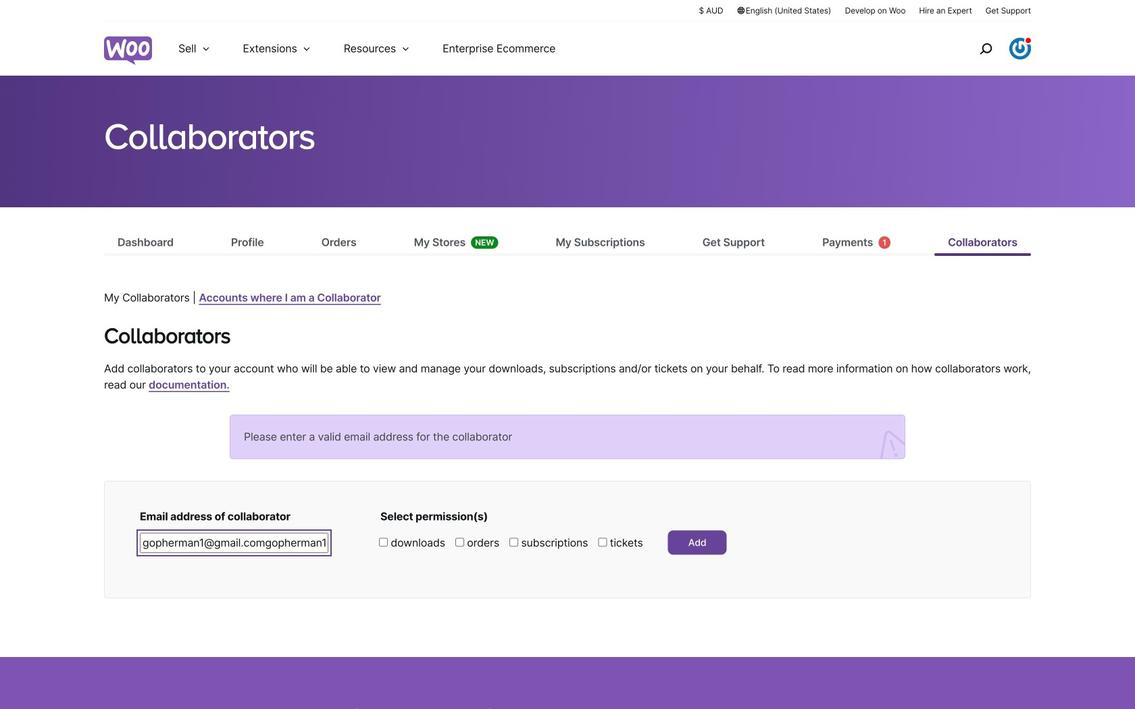 Task type: describe. For each thing, give the bounding box(es) containing it.
service navigation menu element
[[951, 27, 1032, 71]]

open account menu image
[[1010, 38, 1032, 59]]

search image
[[976, 38, 997, 59]]



Task type: locate. For each thing, give the bounding box(es) containing it.
None checkbox
[[379, 539, 388, 547], [456, 539, 464, 547], [379, 539, 388, 547], [456, 539, 464, 547]]

None checkbox
[[510, 539, 519, 547], [599, 539, 607, 547], [510, 539, 519, 547], [599, 539, 607, 547]]



